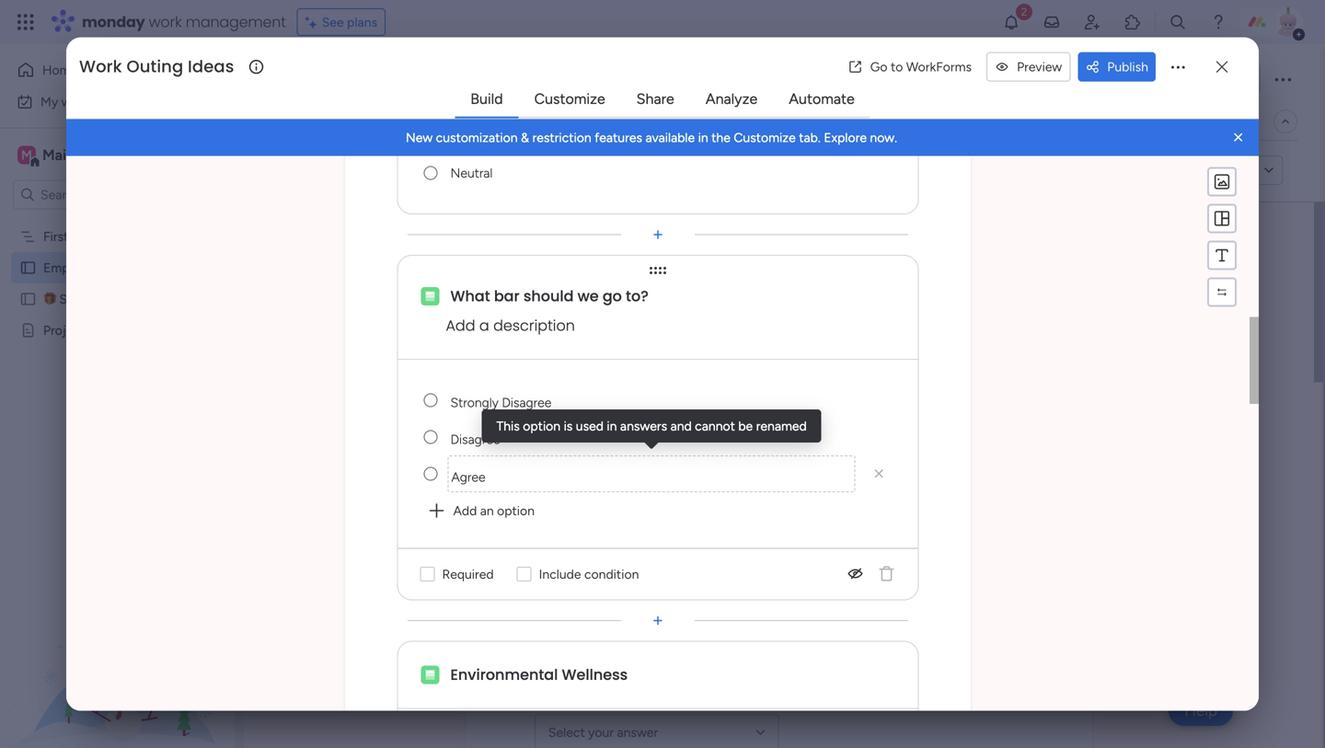 Task type: vqa. For each thing, say whether or not it's contained in the screenshot.
Analyze at the top right
yes



Task type: describe. For each thing, give the bounding box(es) containing it.
monday work management
[[82, 12, 286, 32]]

disagree inside disagree button
[[451, 432, 500, 448]]

public board image
[[19, 259, 37, 277]]

include
[[539, 567, 581, 582]]

go to workforms button
[[841, 52, 980, 82]]

& for requests
[[145, 323, 153, 338]]

0 vertical spatial automate
[[789, 90, 855, 108]]

outing
[[127, 55, 183, 78]]

home button
[[11, 55, 198, 85]]

workforms logo image
[[454, 156, 558, 185]]

agree button
[[448, 456, 856, 493]]

workspace selection element
[[17, 144, 154, 168]]

first board
[[43, 229, 105, 244]]

share
[[637, 90, 675, 108]]

disagree button
[[448, 419, 856, 456]]

should
[[524, 286, 574, 307]]

customize inside tab list
[[534, 90, 605, 108]]

table
[[307, 114, 338, 129]]

being inside 'form' form
[[764, 285, 849, 326]]

select product image
[[17, 13, 35, 31]]

description
[[494, 315, 575, 336]]

invite / 1 button
[[1170, 64, 1261, 94]]

automate link
[[774, 83, 870, 116]]

work for my
[[61, 94, 89, 110]]

disagree inside strongly disagree "button"
[[502, 395, 552, 411]]

1 horizontal spatial employee
[[280, 58, 422, 99]]

what
[[451, 286, 490, 307]]

name group containing general wellness
[[535, 666, 1024, 748]]

lottie animation image
[[0, 562, 235, 748]]

wellness for environmental wellness
[[562, 665, 628, 686]]

home
[[42, 62, 78, 78]]

& for customization
[[521, 130, 529, 146]]

secret
[[59, 291, 98, 307]]

🎁 secret santa
[[43, 291, 134, 307]]

invite
[[1204, 71, 1236, 87]]

copy form link button
[[1130, 156, 1256, 185]]

requests
[[88, 323, 142, 338]]

features
[[595, 130, 643, 146]]

new customization & restriction features available in the customize tab. explore now.
[[406, 130, 898, 146]]

lottie animation element
[[0, 562, 235, 748]]

name
[[535, 359, 580, 380]]

agree
[[452, 470, 486, 485]]

0 vertical spatial option
[[523, 418, 561, 434]]

restriction
[[533, 130, 592, 146]]

invite members image
[[1084, 13, 1102, 31]]

environmental wellness
[[451, 665, 628, 686]]

add new question image
[[649, 226, 667, 244]]

general
[[535, 680, 593, 700]]

name group containing department
[[535, 453, 1024, 559]]

a
[[480, 315, 489, 336]]

name group containing job role
[[535, 559, 1024, 666]]

customize inside banner banner
[[734, 130, 796, 146]]

well- inside list box
[[103, 260, 132, 276]]

component__icon image for what
[[421, 287, 440, 306]]

tab.
[[799, 130, 821, 146]]

0 vertical spatial well-
[[429, 58, 502, 99]]

1 form button from the left
[[352, 107, 409, 136]]

Department field
[[535, 501, 1024, 537]]

drag to reorder the question image
[[649, 262, 667, 280]]

invite / 1
[[1204, 71, 1253, 87]]

0 horizontal spatial in
[[607, 418, 617, 434]]

inbox image
[[1043, 13, 1061, 31]]

menu image
[[1213, 210, 1232, 228]]

by
[[431, 162, 447, 179]]

now.
[[870, 130, 898, 146]]

santa
[[101, 291, 134, 307]]

publish
[[1108, 59, 1149, 75]]

Job role field
[[535, 607, 1024, 644]]

close image
[[1230, 129, 1248, 147]]

new
[[406, 130, 433, 146]]

activity
[[1083, 71, 1128, 87]]

more actions image
[[1169, 58, 1188, 76]]

survey inside list box
[[167, 260, 205, 276]]

an
[[480, 503, 494, 519]]

monday
[[82, 12, 145, 32]]

to
[[891, 59, 903, 75]]

preview button
[[987, 52, 1071, 82]]

this
[[497, 418, 520, 434]]

analyze
[[706, 90, 758, 108]]

build
[[471, 90, 503, 108]]

1 vertical spatial being
[[132, 260, 164, 276]]

/
[[1239, 71, 1244, 87]]

customize link
[[520, 83, 620, 116]]

add for add an option
[[453, 503, 477, 519]]

Search in workspace field
[[39, 184, 154, 205]]

required
[[442, 567, 494, 582]]

apps image
[[1124, 13, 1142, 31]]

the
[[712, 130, 731, 146]]

workforms
[[907, 59, 972, 75]]

add new question image
[[649, 612, 667, 630]]

management
[[186, 12, 286, 32]]

Name field
[[535, 394, 1024, 431]]

work outing ideas
[[79, 55, 234, 78]]

wellness for general wellness
[[597, 680, 663, 700]]

condition
[[585, 567, 639, 582]]

project requests & approvals
[[43, 323, 214, 338]]

notifications image
[[1003, 13, 1021, 31]]

be
[[739, 418, 753, 434]]

form for second "form" button from the left
[[423, 114, 452, 129]]

strongly disagree
[[451, 395, 552, 411]]

ruby anderson image
[[1274, 7, 1304, 37]]

go
[[603, 286, 622, 307]]

add a description
[[446, 315, 575, 336]]

to?
[[626, 286, 649, 307]]

table button
[[279, 107, 352, 136]]

1 vertical spatial employee
[[43, 260, 100, 276]]

preview
[[1017, 59, 1063, 75]]

Employee well-being survey field
[[275, 58, 693, 99]]

0 vertical spatial survey
[[592, 58, 688, 99]]

see plans button
[[297, 8, 386, 36]]

2 image
[[1016, 1, 1033, 22]]

plans
[[347, 14, 378, 30]]

0 vertical spatial employee well-being survey
[[280, 58, 688, 99]]

workspace image
[[17, 145, 36, 165]]

link
[[1229, 163, 1248, 178]]

strongly
[[451, 395, 499, 411]]

form form containing employee well-being survey
[[244, 202, 1324, 748]]

powered by
[[369, 162, 447, 179]]

analyze link
[[691, 83, 773, 116]]



Task type: locate. For each thing, give the bounding box(es) containing it.
automate
[[789, 90, 855, 108], [1187, 114, 1245, 129]]

in right 'used' at the bottom
[[607, 418, 617, 434]]

component__icon image
[[421, 287, 440, 306], [421, 666, 440, 685]]

0 horizontal spatial employee
[[43, 260, 100, 276]]

add for add a description
[[446, 315, 476, 336]]

automate down the invite / 1 button
[[1187, 114, 1245, 129]]

1 vertical spatial component__icon image
[[421, 666, 440, 685]]

approvals
[[156, 323, 214, 338]]

customization tools toolbar
[[1208, 167, 1237, 307]]

1 vertical spatial disagree
[[451, 432, 500, 448]]

name group
[[535, 346, 1024, 453], [535, 453, 1024, 559], [535, 559, 1024, 666], [535, 666, 1024, 748]]

1 name group from the top
[[535, 346, 1024, 453]]

add
[[446, 315, 476, 336], [453, 503, 477, 519]]

build link
[[456, 83, 518, 116]]

help button
[[1169, 696, 1234, 726]]

2 horizontal spatial survey
[[856, 285, 955, 326]]

this option is used in answers and cannot be renamed
[[497, 418, 807, 434]]

publish button
[[1078, 52, 1156, 82]]

background color and image selector image
[[1213, 173, 1232, 191]]

automate up tab.
[[789, 90, 855, 108]]

option inside button
[[497, 503, 535, 519]]

None field
[[448, 155, 896, 192]]

0 vertical spatial work
[[149, 12, 182, 32]]

first
[[43, 229, 68, 244]]

is
[[564, 418, 573, 434]]

1 component__icon image from the top
[[421, 287, 440, 306]]

1 vertical spatial add
[[453, 503, 477, 519]]

banner banner
[[66, 119, 1259, 156]]

form up new
[[423, 114, 452, 129]]

renamed
[[756, 418, 807, 434]]

being
[[502, 58, 585, 99], [132, 260, 164, 276], [764, 285, 849, 326]]

0 vertical spatial add
[[446, 315, 476, 336]]

2 name group from the top
[[535, 453, 1024, 559]]

add inside button
[[453, 503, 477, 519]]

1 vertical spatial well-
[[103, 260, 132, 276]]

1 horizontal spatial in
[[698, 130, 709, 146]]

form form containing what
[[66, 0, 1259, 748]]

work for monday
[[149, 12, 182, 32]]

0 vertical spatial disagree
[[502, 395, 552, 411]]

& left restriction
[[521, 130, 529, 146]]

1 form from the left
[[365, 114, 395, 129]]

dapulse integrations image
[[981, 115, 995, 128]]

answers
[[620, 418, 668, 434]]

collapse board header image
[[1279, 114, 1293, 129]]

2 horizontal spatial well-
[[689, 285, 764, 326]]

1
[[1248, 71, 1253, 87]]

disagree
[[502, 395, 552, 411], [451, 432, 500, 448]]

see plans
[[322, 14, 378, 30]]

0 horizontal spatial being
[[132, 260, 164, 276]]

survey
[[592, 58, 688, 99], [167, 260, 205, 276], [856, 285, 955, 326]]

go to workforms
[[871, 59, 972, 75]]

2 horizontal spatial being
[[764, 285, 849, 326]]

2 component__icon image from the top
[[421, 666, 440, 685]]

copy
[[1164, 163, 1195, 178]]

add left a
[[446, 315, 476, 336]]

powered
[[369, 162, 427, 179]]

role
[[566, 573, 594, 594]]

2 vertical spatial employee well-being survey
[[535, 285, 955, 326]]

see
[[322, 14, 344, 30]]

1 vertical spatial &
[[145, 323, 153, 338]]

main
[[42, 146, 75, 164]]

1 horizontal spatial survey
[[592, 58, 688, 99]]

what bar should we go to?
[[451, 286, 649, 307]]

used
[[576, 418, 604, 434]]

2 horizontal spatial employee
[[535, 285, 681, 326]]

1 horizontal spatial &
[[521, 130, 529, 146]]

my work button
[[11, 87, 198, 116]]

search everything image
[[1169, 13, 1188, 31]]

2 vertical spatial survey
[[856, 285, 955, 326]]

share link
[[622, 83, 689, 116]]

wellness right the general
[[597, 680, 663, 700]]

form up 'powered'
[[365, 114, 395, 129]]

form for 1st "form" button
[[365, 114, 395, 129]]

ideas
[[188, 55, 234, 78]]

1 horizontal spatial being
[[502, 58, 585, 99]]

4 name group from the top
[[535, 666, 1024, 748]]

employee
[[280, 58, 422, 99], [43, 260, 100, 276], [535, 285, 681, 326]]

main workspace
[[42, 146, 151, 164]]

well- up santa at the top of the page
[[103, 260, 132, 276]]

form
[[365, 114, 395, 129], [423, 114, 452, 129]]

form
[[1198, 163, 1226, 178]]

add left an on the bottom of the page
[[453, 503, 477, 519]]

well- up the add view icon
[[429, 58, 502, 99]]

component__icon image left what
[[421, 287, 440, 306]]

form form
[[66, 0, 1259, 748], [244, 202, 1324, 748]]

& right the requests
[[145, 323, 153, 338]]

1 vertical spatial work
[[61, 94, 89, 110]]

1 vertical spatial automate
[[1187, 114, 1245, 129]]

1 vertical spatial customize
[[734, 130, 796, 146]]

component__icon image for environmental
[[421, 666, 440, 685]]

work up work outing ideas field
[[149, 12, 182, 32]]

wellness inside name group
[[597, 680, 663, 700]]

component__icon image left environmental
[[421, 666, 440, 685]]

0 vertical spatial being
[[502, 58, 585, 99]]

job role
[[535, 573, 594, 594]]

project
[[43, 323, 85, 338]]

0 horizontal spatial form
[[365, 114, 395, 129]]

customize right the
[[734, 130, 796, 146]]

& inside list box
[[145, 323, 153, 338]]

2 form button from the left
[[409, 107, 466, 136]]

well-
[[429, 58, 502, 99], [103, 260, 132, 276], [689, 285, 764, 326]]

0 vertical spatial in
[[698, 130, 709, 146]]

in inside banner banner
[[698, 130, 709, 146]]

disagree down strongly
[[451, 432, 500, 448]]

name group containing name
[[535, 346, 1024, 453]]

1 vertical spatial employee well-being survey
[[43, 260, 205, 276]]

0 horizontal spatial automate
[[789, 90, 855, 108]]

tab list containing build
[[455, 82, 871, 118]]

in left the
[[698, 130, 709, 146]]

menu image
[[1213, 246, 1232, 265]]

work right my
[[61, 94, 89, 110]]

2 vertical spatial being
[[764, 285, 849, 326]]

0 vertical spatial customize
[[534, 90, 605, 108]]

option right an on the bottom of the page
[[497, 503, 535, 519]]

activity button
[[1076, 64, 1163, 94]]

form button up 'powered'
[[352, 107, 409, 136]]

0 vertical spatial employee
[[280, 58, 422, 99]]

well- inside 'form' form
[[689, 285, 764, 326]]

0 horizontal spatial well-
[[103, 260, 132, 276]]

help
[[1185, 701, 1218, 720]]

help image
[[1210, 13, 1228, 31]]

tab list
[[455, 82, 871, 118]]

add view image
[[477, 115, 485, 128]]

customization
[[436, 130, 518, 146]]

bar
[[494, 286, 520, 307]]

1 horizontal spatial work
[[149, 12, 182, 32]]

include condition
[[539, 567, 639, 582]]

public board image
[[19, 290, 37, 308]]

option
[[0, 220, 235, 224]]

customize
[[534, 90, 605, 108], [734, 130, 796, 146]]

1 horizontal spatial form
[[423, 114, 452, 129]]

work
[[149, 12, 182, 32], [61, 94, 89, 110]]

list box containing first board
[[0, 217, 235, 595]]

0 vertical spatial &
[[521, 130, 529, 146]]

1 horizontal spatial well-
[[429, 58, 502, 99]]

form button
[[352, 107, 409, 136], [409, 107, 466, 136]]

copy form link
[[1164, 163, 1248, 178]]

Work Outing Ideas field
[[75, 55, 246, 79]]

we
[[578, 286, 599, 307]]

autopilot image
[[1164, 109, 1180, 132]]

disagree up this
[[502, 395, 552, 411]]

& inside banner banner
[[521, 130, 529, 146]]

1 horizontal spatial customize
[[734, 130, 796, 146]]

department
[[535, 466, 625, 487]]

3 name group from the top
[[535, 559, 1024, 666]]

board
[[72, 229, 105, 244]]

available
[[646, 130, 695, 146]]

survey inside 'form' form
[[856, 285, 955, 326]]

option
[[523, 418, 561, 434], [497, 503, 535, 519]]

work
[[79, 55, 122, 78]]

option left 'is'
[[523, 418, 561, 434]]

1 vertical spatial in
[[607, 418, 617, 434]]

2 vertical spatial well-
[[689, 285, 764, 326]]

0 horizontal spatial customize
[[534, 90, 605, 108]]

1 horizontal spatial disagree
[[502, 395, 552, 411]]

add an option button
[[420, 496, 542, 526]]

0 horizontal spatial &
[[145, 323, 153, 338]]

wellness right environmental
[[562, 665, 628, 686]]

integrate
[[1002, 114, 1055, 129]]

🎁
[[43, 291, 56, 307]]

2 vertical spatial employee
[[535, 285, 681, 326]]

well- right "to?"
[[689, 285, 764, 326]]

1 horizontal spatial automate
[[1187, 114, 1245, 129]]

list box
[[0, 217, 235, 595]]

1 vertical spatial survey
[[167, 260, 205, 276]]

workspace
[[78, 146, 151, 164]]

cannot
[[695, 418, 735, 434]]

form button left the add view icon
[[409, 107, 466, 136]]

0 horizontal spatial work
[[61, 94, 89, 110]]

1 vertical spatial option
[[497, 503, 535, 519]]

customize up restriction
[[534, 90, 605, 108]]

2 form from the left
[[423, 114, 452, 129]]

&
[[521, 130, 529, 146], [145, 323, 153, 338]]

0 horizontal spatial survey
[[167, 260, 205, 276]]

0 horizontal spatial disagree
[[451, 432, 500, 448]]

my work
[[41, 94, 89, 110]]

none field inside 'form' form
[[448, 155, 896, 192]]

work inside button
[[61, 94, 89, 110]]

0 vertical spatial component__icon image
[[421, 287, 440, 306]]



